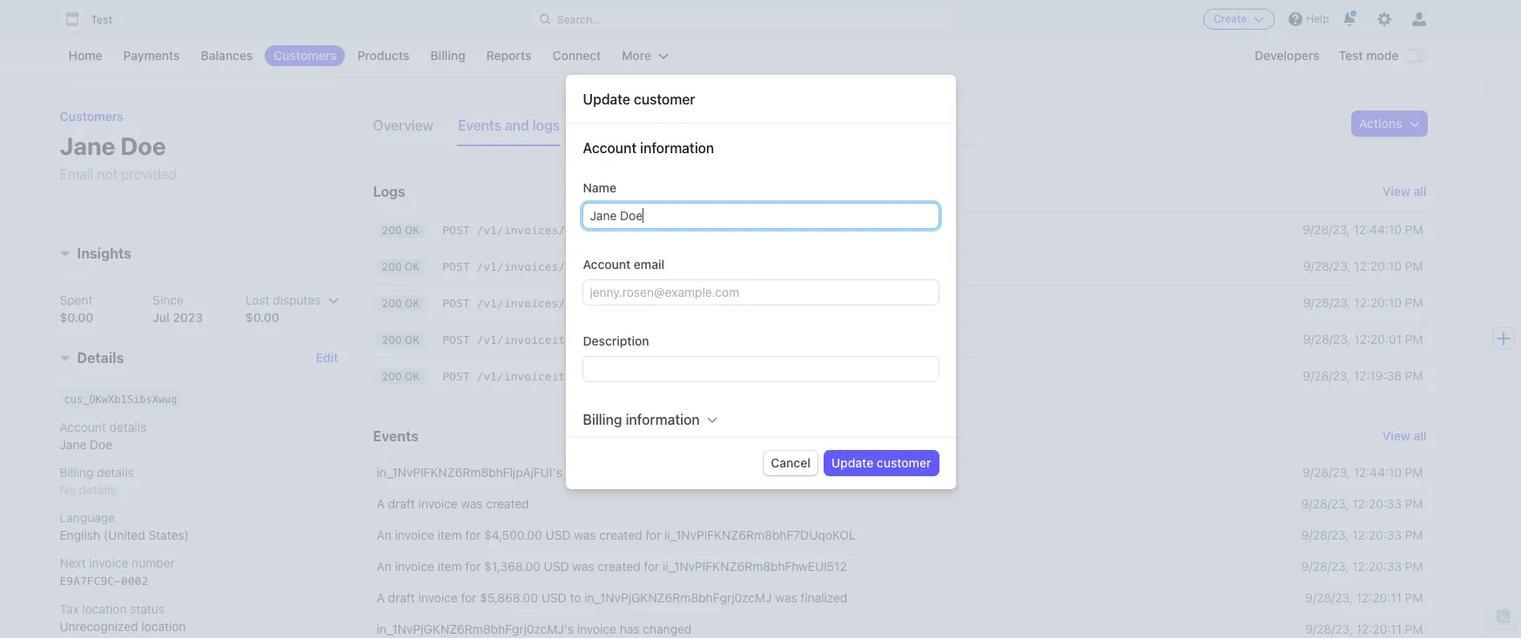 Task type: describe. For each thing, give the bounding box(es) containing it.
all for events
[[1414, 429, 1427, 443]]

created for $4,500.00
[[600, 528, 642, 543]]

an invoice item for $4,500.00 usd was created for ii_1nvplfknz6rm8bhf7duqokol link
[[373, 520, 1281, 551]]

4 post from the top
[[443, 334, 470, 347]]

a for a draft invoice was created
[[377, 497, 385, 511]]

/v1/invoiceitems for 9/28/23, 12:20:01 pm
[[477, 334, 586, 347]]

0 vertical spatial update customer
[[583, 91, 696, 107]]

cancel button
[[764, 451, 818, 475]]

0 horizontal spatial location
[[82, 602, 127, 617]]

provided
[[121, 166, 177, 182]]

since
[[153, 293, 184, 308]]

for for $4,500.00
[[465, 528, 481, 543]]

a draft invoice was created
[[377, 497, 529, 511]]

a draft invoice was created link
[[373, 489, 1281, 520]]

4 200 from the top
[[382, 334, 402, 347]]

in_1nvplfknz6rm8bhfljpajfui's invoice has changed link
[[373, 457, 1281, 489]]

edit button
[[316, 350, 338, 367]]

3 200 ok from the top
[[382, 297, 420, 310]]

create
[[1214, 12, 1248, 25]]

cus_okwxb1sibsxwug
[[64, 394, 177, 406]]

details for no details
[[97, 466, 134, 480]]

2 pm from the top
[[1406, 259, 1424, 274]]

3 200 from the top
[[382, 297, 402, 310]]

information for billing information
[[626, 412, 700, 427]]

$4,500.00
[[484, 528, 543, 543]]

details for jane doe
[[109, 420, 147, 435]]

9/28/23, 12:20:11 pm for a draft invoice for $5,868.00 usd to in_1nvpjgknz6rm8bhfgrj0zcmj was finalized
[[1306, 591, 1424, 605]]

for up the in_1nvpjgknz6rm8bhfgrj0zcmj in the bottom of the page
[[644, 559, 660, 574]]

1 ok from the top
[[405, 224, 420, 237]]

9/28/23, 12:20:11 pm link for in_1nvpjgknz6rm8bhfgrj0zcmj's invoice has changed
[[1295, 614, 1427, 639]]

1 200 from the top
[[382, 224, 402, 237]]

draft for a draft invoice for $5,868.00 usd to in_1nvpjgknz6rm8bhfgrj0zcmj was finalized
[[388, 591, 415, 605]]

5 post from the top
[[443, 370, 470, 383]]

english
[[60, 528, 100, 543]]

billing information
[[583, 412, 700, 427]]

invoice for an invoice item for $4,500.00 usd was created for ii_1nvplfknz6rm8bhf7duqokol
[[395, 528, 434, 543]]

9/28/23, 12:20:10 pm for /v1/invoices/in_1nvpjgknz6rm8bhfgrj0zcmj
[[1304, 295, 1424, 310]]

12:19:38
[[1354, 368, 1402, 383]]

1 $0.00 from the left
[[60, 311, 93, 325]]

in_1nvpjgknz6rm8bhfgrj0zcmj's invoice has changed
[[377, 622, 692, 637]]

view for logs
[[1383, 184, 1411, 199]]

/v1/invoiceitems for 9/28/23, 12:19:38 pm
[[477, 370, 586, 383]]

9/28/23, 12:44:10 pm link
[[1295, 457, 1427, 489]]

9/28/23, 12:20:01 pm
[[1304, 332, 1424, 347]]

post /v1/invoices/in_1nvpjgknz6rm8bhfgrj0zcmj
[[443, 297, 750, 310]]

account email
[[583, 257, 665, 271]]

2 vertical spatial details
[[79, 483, 116, 498]]

Description text field
[[583, 357, 939, 381]]

tab list containing overview
[[373, 112, 585, 146]]

test button
[[60, 7, 130, 31]]

4 200 ok from the top
[[382, 334, 420, 347]]

created for $1,368.00
[[598, 559, 641, 574]]

1 12:44:10 from the top
[[1354, 222, 1402, 237]]

for for $5,868.00
[[461, 591, 477, 605]]

lost
[[246, 293, 270, 308]]

9/28/23, 12:20:33 pm link for ii_1nvplfknz6rm8bhf7duqokol
[[1295, 520, 1427, 551]]

2 ok from the top
[[405, 260, 420, 274]]

12:20:01
[[1355, 332, 1402, 347]]

developers link
[[1247, 45, 1329, 66]]

customers for customers jane doe email not provided
[[60, 109, 124, 124]]

2 12:44:10 from the top
[[1354, 465, 1402, 480]]

status
[[130, 602, 165, 617]]

more button
[[614, 45, 678, 66]]

in_1nvplfknz6rm8bhfljpajfui's
[[377, 465, 562, 480]]

events for events
[[373, 429, 419, 444]]

overview button
[[373, 112, 444, 146]]

a draft invoice for $5,868.00 usd to in_1nvpjgknz6rm8bhfgrj0zcmj was finalized link
[[373, 583, 1281, 614]]

email
[[60, 166, 93, 182]]

logs
[[533, 118, 560, 133]]

1 200 ok from the top
[[382, 224, 420, 237]]

description
[[583, 333, 650, 348]]

details
[[77, 351, 124, 366]]

12:20:11 for a draft invoice for $5,868.00 usd to in_1nvpjgknz6rm8bhfgrj0zcmj was finalized
[[1357, 591, 1402, 605]]

spent $0.00
[[60, 293, 93, 325]]

an for an invoice item for $1,368.00 usd was created for ii_1nvplfknz6rm8bhfhweul512
[[377, 559, 392, 574]]

actions button
[[1353, 112, 1427, 136]]

Search… search field
[[529, 8, 957, 30]]

2 $0.00 from the left
[[246, 311, 279, 325]]

products link
[[349, 45, 418, 66]]

account details jane doe
[[60, 420, 147, 453]]

billing details no details
[[60, 466, 134, 498]]

payments
[[123, 48, 180, 63]]

next
[[60, 556, 86, 571]]

5 200 ok from the top
[[382, 370, 420, 383]]

in_1nvpjgknz6rm8bhfgrj0zcmj's invoice has changed link
[[373, 614, 1281, 639]]

cancel
[[771, 455, 811, 470]]

not
[[97, 166, 118, 182]]

12:20:11 for in_1nvpjgknz6rm8bhfgrj0zcmj's invoice has changed
[[1357, 622, 1402, 637]]

products
[[358, 48, 410, 63]]

post /v1/invoiceitems for 9/28/23, 12:20:01 pm
[[443, 334, 586, 347]]

a draft invoice for $5,868.00 usd to in_1nvpjgknz6rm8bhfgrj0zcmj was finalized
[[377, 591, 848, 605]]

billing for billing details no details
[[60, 466, 94, 480]]

for up an invoice item for $1,368.00 usd was created for ii_1nvplfknz6rm8bhfhweul512
[[646, 528, 661, 543]]

view all link for events
[[1383, 428, 1427, 445]]

0 vertical spatial customers link
[[265, 45, 345, 66]]

doe inside account details jane doe
[[90, 438, 112, 453]]

ii_1nvplfknz6rm8bhfhweul512
[[663, 559, 847, 574]]

0002
[[121, 575, 148, 588]]

help button
[[1283, 5, 1337, 33]]

4 pm from the top
[[1406, 332, 1424, 347]]

lost disputes
[[246, 293, 321, 308]]

update inside button
[[832, 455, 874, 470]]

in_1nvpjgknz6rm8bhfgrj0zcmj's
[[377, 622, 574, 637]]

spent
[[60, 293, 93, 308]]

help
[[1307, 12, 1330, 25]]

changed for in_1nvpjgknz6rm8bhfgrj0zcmj's invoice has changed
[[643, 622, 692, 637]]

changed for in_1nvplfknz6rm8bhfljpajfui's invoice has changed
[[632, 465, 680, 480]]

11 pm from the top
[[1406, 622, 1424, 637]]

balances link
[[192, 45, 262, 66]]

$1,368.00
[[484, 559, 541, 574]]

8 pm from the top
[[1406, 528, 1424, 543]]

usd for $4,500.00
[[546, 528, 571, 543]]

billing for billing
[[431, 48, 466, 63]]

has for in_1nvpjgknz6rm8bhfgrj0zcmj's
[[620, 622, 640, 637]]

events and logs
[[458, 118, 560, 133]]

edit
[[316, 351, 338, 365]]

post /v1/invoices/in_1nvpjgknz6rm8bhfgrj0zcmj/finalize
[[443, 260, 811, 274]]

1 12:20:33 from the top
[[1353, 497, 1402, 511]]

payments link
[[115, 45, 189, 66]]

2023
[[173, 311, 203, 325]]

no
[[60, 483, 76, 498]]

4 ok from the top
[[405, 334, 420, 347]]

to
[[570, 591, 581, 605]]

since jul 2023
[[153, 293, 203, 325]]

information for account information
[[640, 140, 715, 156]]

update customer button
[[825, 451, 939, 475]]

ii_1nvplfknz6rm8bhf7duqokol
[[665, 528, 856, 543]]

$5,868.00
[[480, 591, 538, 605]]

5 pm from the top
[[1406, 368, 1424, 383]]

post /v1/invoiceitems for 9/28/23, 12:19:38 pm
[[443, 370, 586, 383]]

svg image
[[1410, 119, 1420, 129]]

was inside a draft invoice for $5,868.00 usd to in_1nvpjgknz6rm8bhfgrj0zcmj was finalized "link"
[[776, 591, 798, 605]]

9 pm from the top
[[1406, 559, 1424, 574]]

reports
[[487, 48, 532, 63]]

balances
[[201, 48, 253, 63]]

connect
[[553, 48, 601, 63]]

in_1nvplfknz6rm8bhfljpajfui's invoice has changed
[[377, 465, 680, 480]]

disputes
[[273, 293, 321, 308]]

customers jane doe email not provided
[[60, 109, 177, 182]]

invoice for in_1nvplfknz6rm8bhfljpajfui's invoice has changed
[[566, 465, 605, 480]]

1 9/28/23, 12:44:10 pm from the top
[[1303, 222, 1424, 237]]

finalized
[[801, 591, 848, 605]]

overview
[[373, 118, 434, 133]]

/v1/invoices/in_1nvplfknz6rm8bhfljpajfui
[[477, 224, 750, 237]]

and
[[505, 118, 529, 133]]

/v1/invoices/in_1nvpjgknz6rm8bhfgrj0zcmj/finalize
[[477, 260, 811, 274]]

events and logs button
[[458, 112, 571, 146]]



Task type: vqa. For each thing, say whether or not it's contained in the screenshot.
Jane in the CUSTOMERS JANE DOE EMAIL NOT PROVIDED
yes



Task type: locate. For each thing, give the bounding box(es) containing it.
created down an invoice item for $4,500.00 usd was created for ii_1nvplfknz6rm8bhf7duqokol at the bottom
[[598, 559, 641, 574]]

tax location status unrecognized location
[[60, 602, 186, 635]]

customers for customers
[[274, 48, 337, 63]]

2 9/28/23, 12:20:11 pm link from the top
[[1295, 614, 1427, 639]]

invoice for in_1nvpjgknz6rm8bhfgrj0zcmj's invoice has changed
[[577, 622, 617, 637]]

view all link down 'svg' icon on the right top of the page
[[1383, 183, 1427, 200]]

usd for $5,868.00
[[542, 591, 567, 605]]

item left $1,368.00
[[438, 559, 462, 574]]

9/28/23, 12:20:33 pm for ii_1nvplfknz6rm8bhf7duqokol
[[1302, 528, 1424, 543]]

1 horizontal spatial events
[[458, 118, 502, 133]]

item down a draft invoice was created
[[438, 528, 462, 543]]

Name text field
[[583, 204, 939, 228]]

0 vertical spatial a
[[377, 497, 385, 511]]

2 a from the top
[[377, 591, 385, 605]]

2 vertical spatial account
[[60, 420, 106, 435]]

an for an invoice item for $4,500.00 usd was created for ii_1nvplfknz6rm8bhf7duqokol
[[377, 528, 392, 543]]

2 post from the top
[[443, 260, 470, 274]]

0 vertical spatial information
[[640, 140, 715, 156]]

was inside an invoice item for $4,500.00 usd was created for ii_1nvplfknz6rm8bhf7duqokol link
[[574, 528, 596, 543]]

3 ok from the top
[[405, 297, 420, 310]]

view down actions popup button
[[1383, 184, 1411, 199]]

actions
[[1360, 116, 1403, 131]]

0 vertical spatial 12:20:33
[[1353, 497, 1402, 511]]

has for in_1nvplfknz6rm8bhfljpajfui's
[[608, 465, 628, 480]]

0 vertical spatial account
[[583, 140, 637, 156]]

1 vertical spatial events
[[373, 429, 419, 444]]

5 ok from the top
[[405, 370, 420, 383]]

for up in_1nvpjgknz6rm8bhfgrj0zcmj's
[[461, 591, 477, 605]]

0 vertical spatial update
[[583, 91, 631, 107]]

9/28/23, 12:20:10 pm for /v1/invoices/in_1nvpjgknz6rm8bhfgrj0zcmj/finalize
[[1304, 259, 1424, 274]]

0 vertical spatial created
[[486, 497, 529, 511]]

1 item from the top
[[438, 528, 462, 543]]

1 vertical spatial customers link
[[60, 109, 124, 124]]

billing inside 'link'
[[431, 48, 466, 63]]

12:44:10
[[1354, 222, 1402, 237], [1354, 465, 1402, 480]]

changed inside 'link'
[[632, 465, 680, 480]]

account up 'name' at the left top of page
[[583, 140, 637, 156]]

2 vertical spatial created
[[598, 559, 641, 574]]

2 all from the top
[[1414, 429, 1427, 443]]

1 vertical spatial 9/28/23, 12:44:10 pm
[[1303, 465, 1424, 480]]

1 vertical spatial location
[[141, 620, 186, 635]]

was up an invoice item for $1,368.00 usd was created for ii_1nvplfknz6rm8bhfhweul512
[[574, 528, 596, 543]]

0 vertical spatial 9/28/23, 12:20:10 pm
[[1304, 259, 1424, 274]]

account inside account details jane doe
[[60, 420, 106, 435]]

unrecognized
[[60, 620, 138, 635]]

customers link left products link
[[265, 45, 345, 66]]

item
[[438, 528, 462, 543], [438, 559, 462, 574]]

2 view all from the top
[[1383, 429, 1427, 443]]

/v1/invoices/in_1nvpjgknz6rm8bhfgrj0zcmj
[[477, 297, 750, 310]]

for
[[465, 528, 481, 543], [646, 528, 661, 543], [465, 559, 481, 574], [644, 559, 660, 574], [461, 591, 477, 605]]

all for logs
[[1414, 184, 1427, 199]]

test up the home
[[91, 13, 112, 26]]

1 horizontal spatial test
[[1339, 48, 1364, 63]]

1 vertical spatial view all
[[1383, 429, 1427, 443]]

1 9/28/23, 12:20:11 pm from the top
[[1306, 591, 1424, 605]]

0 horizontal spatial customers link
[[60, 109, 124, 124]]

customers link
[[265, 45, 345, 66], [60, 109, 124, 124]]

2 9/28/23, 12:20:11 pm from the top
[[1306, 622, 1424, 637]]

usd inside a draft invoice for $5,868.00 usd to in_1nvpjgknz6rm8bhfgrj0zcmj was finalized "link"
[[542, 591, 567, 605]]

1 vertical spatial customers
[[60, 109, 124, 124]]

1 all from the top
[[1414, 184, 1427, 199]]

2 12:20:10 from the top
[[1355, 295, 1402, 310]]

view all link for logs
[[1383, 183, 1427, 200]]

next invoice number e9a7fc9c-0002
[[60, 556, 175, 588]]

a inside a draft invoice was created link
[[377, 497, 385, 511]]

usd right $1,368.00
[[544, 559, 569, 574]]

1 vertical spatial details
[[97, 466, 134, 480]]

for for $1,368.00
[[465, 559, 481, 574]]

account down /v1/invoices/in_1nvplfknz6rm8bhfljpajfui
[[583, 257, 631, 271]]

billing inside the billing details no details
[[60, 466, 94, 480]]

1 vertical spatial all
[[1414, 429, 1427, 443]]

200 ok
[[382, 224, 420, 237], [382, 260, 420, 274], [382, 297, 420, 310], [382, 334, 420, 347], [382, 370, 420, 383]]

1 vertical spatial changed
[[643, 622, 692, 637]]

logs
[[373, 184, 406, 199]]

1 vertical spatial 9/28/23, 12:20:33 pm
[[1302, 528, 1424, 543]]

account information
[[583, 140, 715, 156]]

2 jane from the top
[[60, 438, 87, 453]]

1 vertical spatial account
[[583, 257, 631, 271]]

1 9/28/23, 12:20:33 pm from the top
[[1302, 497, 1424, 511]]

account for account email
[[583, 257, 631, 271]]

1 vertical spatial 12:20:11
[[1357, 622, 1402, 637]]

for down a draft invoice was created
[[465, 528, 481, 543]]

draft inside a draft invoice was created link
[[388, 497, 415, 511]]

2 view all link from the top
[[1383, 428, 1427, 445]]

0 vertical spatial 12:44:10
[[1354, 222, 1402, 237]]

customers inside customers jane doe email not provided
[[60, 109, 124, 124]]

all
[[1414, 184, 1427, 199], [1414, 429, 1427, 443]]

billing link
[[422, 45, 474, 66]]

location down status
[[141, 620, 186, 635]]

0 vertical spatial changed
[[632, 465, 680, 480]]

1 horizontal spatial billing
[[431, 48, 466, 63]]

test for test
[[91, 13, 112, 26]]

1 post from the top
[[443, 224, 470, 237]]

reports link
[[478, 45, 541, 66]]

0 vertical spatial test
[[91, 13, 112, 26]]

view up 9/28/23, 12:44:10 pm link
[[1383, 429, 1411, 443]]

was inside a draft invoice was created link
[[461, 497, 483, 511]]

has
[[608, 465, 628, 480], [620, 622, 640, 637]]

9/28/23, 12:20:33 pm link
[[1295, 489, 1427, 520], [1295, 520, 1427, 551], [1295, 551, 1427, 583]]

cus_okwxb1sibsxwug button
[[64, 391, 177, 408]]

changed down billing information
[[632, 465, 680, 480]]

1 vertical spatial draft
[[388, 591, 415, 605]]

1 an from the top
[[377, 528, 392, 543]]

9/28/23,
[[1303, 222, 1351, 237], [1304, 259, 1351, 274], [1304, 295, 1351, 310], [1304, 332, 1351, 347], [1304, 368, 1351, 383], [1303, 465, 1351, 480], [1302, 497, 1350, 511], [1302, 528, 1350, 543], [1302, 559, 1350, 574], [1306, 591, 1353, 605], [1306, 622, 1353, 637]]

1 vertical spatial doe
[[90, 438, 112, 453]]

connect link
[[544, 45, 610, 66]]

events
[[458, 118, 502, 133], [373, 429, 419, 444]]

view all for events
[[1383, 429, 1427, 443]]

0 vertical spatial draft
[[388, 497, 415, 511]]

1 view all link from the top
[[1383, 183, 1427, 200]]

0 vertical spatial all
[[1414, 184, 1427, 199]]

1 vertical spatial jane
[[60, 438, 87, 453]]

has down a draft invoice for $5,868.00 usd to in_1nvpjgknz6rm8bhfgrj0zcmj was finalized on the bottom of the page
[[620, 622, 640, 637]]

0 horizontal spatial billing
[[60, 466, 94, 480]]

0 vertical spatial billing
[[431, 48, 466, 63]]

1 vertical spatial 12:20:10
[[1355, 295, 1402, 310]]

0 vertical spatial has
[[608, 465, 628, 480]]

details button
[[53, 341, 124, 369]]

2 9/28/23, 12:20:33 pm link from the top
[[1295, 520, 1427, 551]]

1 vertical spatial has
[[620, 622, 640, 637]]

doe up the billing details no details
[[90, 438, 112, 453]]

1 horizontal spatial update customer
[[832, 455, 932, 470]]

location up unrecognized
[[82, 602, 127, 617]]

0 horizontal spatial update
[[583, 91, 631, 107]]

jane inside customers jane doe email not provided
[[60, 132, 115, 160]]

12:20:33 for ii_1nvplfknz6rm8bhf7duqokol
[[1353, 528, 1402, 543]]

1 view all from the top
[[1383, 184, 1427, 199]]

2 12:20:11 from the top
[[1357, 622, 1402, 637]]

for left $1,368.00
[[465, 559, 481, 574]]

0 vertical spatial doe
[[120, 132, 166, 160]]

9/28/23, 12:20:33 pm
[[1302, 497, 1424, 511], [1302, 528, 1424, 543], [1302, 559, 1424, 574]]

customers up the email
[[60, 109, 124, 124]]

1 vertical spatial created
[[600, 528, 642, 543]]

12:20:33 for ii_1nvplfknz6rm8bhfhweul512
[[1353, 559, 1402, 574]]

1 vertical spatial /v1/invoiceitems
[[477, 370, 586, 383]]

item for $1,368.00
[[438, 559, 462, 574]]

details inside account details jane doe
[[109, 420, 147, 435]]

view all
[[1383, 184, 1427, 199], [1383, 429, 1427, 443]]

customers link up the email
[[60, 109, 124, 124]]

draft up in_1nvpjgknz6rm8bhfgrj0zcmj's
[[388, 591, 415, 605]]

1 a from the top
[[377, 497, 385, 511]]

doe inside customers jane doe email not provided
[[120, 132, 166, 160]]

10 pm from the top
[[1406, 591, 1424, 605]]

usd inside an invoice item for $4,500.00 usd was created for ii_1nvplfknz6rm8bhf7duqokol link
[[546, 528, 571, 543]]

(united
[[104, 528, 145, 543]]

1 vertical spatial billing
[[583, 412, 622, 427]]

customers left products
[[274, 48, 337, 63]]

test
[[91, 13, 112, 26], [1339, 48, 1364, 63]]

invoice inside an invoice item for $4,500.00 usd was created for ii_1nvplfknz6rm8bhf7duqokol link
[[395, 528, 434, 543]]

draft down in_1nvplfknz6rm8bhfljpajfui's
[[388, 497, 415, 511]]

0 horizontal spatial test
[[91, 13, 112, 26]]

events inside button
[[458, 118, 502, 133]]

account for account information
[[583, 140, 637, 156]]

1 horizontal spatial doe
[[120, 132, 166, 160]]

12:20:33
[[1353, 497, 1402, 511], [1353, 528, 1402, 543], [1353, 559, 1402, 574]]

doe
[[120, 132, 166, 160], [90, 438, 112, 453]]

2 200 ok from the top
[[382, 260, 420, 274]]

customer inside button
[[877, 455, 932, 470]]

account
[[583, 140, 637, 156], [583, 257, 631, 271], [60, 420, 106, 435]]

was up to
[[573, 559, 595, 574]]

an invoice item for $1,368.00 usd was created for ii_1nvplfknz6rm8bhfhweul512
[[377, 559, 847, 574]]

home link
[[60, 45, 111, 66]]

1 12:20:10 from the top
[[1355, 259, 1402, 274]]

create button
[[1204, 9, 1276, 30]]

item for $4,500.00
[[438, 528, 462, 543]]

2 12:20:33 from the top
[[1353, 528, 1402, 543]]

1 horizontal spatial $0.00
[[246, 311, 279, 325]]

0 vertical spatial view all
[[1383, 184, 1427, 199]]

details down account details jane doe
[[97, 466, 134, 480]]

1 horizontal spatial update
[[832, 455, 874, 470]]

created up an invoice item for $1,368.00 usd was created for ii_1nvplfknz6rm8bhfhweul512
[[600, 528, 642, 543]]

0 vertical spatial jane
[[60, 132, 115, 160]]

was left the finalized on the bottom of the page
[[776, 591, 798, 605]]

billing
[[431, 48, 466, 63], [583, 412, 622, 427], [60, 466, 94, 480]]

1 vertical spatial 9/28/23, 12:20:11 pm
[[1306, 622, 1424, 637]]

1 vertical spatial 12:20:33
[[1353, 528, 1402, 543]]

language
[[60, 511, 115, 526]]

update customer up a draft invoice was created link
[[832, 455, 932, 470]]

0 vertical spatial /v1/invoiceitems
[[477, 334, 586, 347]]

details down cus_okwxb1sibsxwug
[[109, 420, 147, 435]]

0 vertical spatial location
[[82, 602, 127, 617]]

events up in_1nvplfknz6rm8bhfljpajfui's
[[373, 429, 419, 444]]

2 vertical spatial billing
[[60, 466, 94, 480]]

invoice inside in_1nvpjgknz6rm8bhfgrj0zcmj's invoice has changed link
[[577, 622, 617, 637]]

$0.00 down lost
[[246, 311, 279, 325]]

view all down 'svg' icon on the right top of the page
[[1383, 184, 1427, 199]]

tab list
[[373, 112, 585, 146]]

0 horizontal spatial customers
[[60, 109, 124, 124]]

1 horizontal spatial location
[[141, 620, 186, 635]]

billing for billing information
[[583, 412, 622, 427]]

0 vertical spatial 9/28/23, 12:44:10 pm
[[1303, 222, 1424, 237]]

$0.00 down spent
[[60, 311, 93, 325]]

events left and
[[458, 118, 502, 133]]

2 200 from the top
[[382, 260, 402, 274]]

12:20:10
[[1355, 259, 1402, 274], [1355, 295, 1402, 310]]

1 vertical spatial view all link
[[1383, 428, 1427, 445]]

created up $4,500.00
[[486, 497, 529, 511]]

0 vertical spatial 9/28/23, 12:20:33 pm
[[1302, 497, 1424, 511]]

invoice inside a draft invoice for $5,868.00 usd to in_1nvpjgknz6rm8bhfgrj0zcmj was finalized "link"
[[418, 591, 458, 605]]

0 horizontal spatial doe
[[90, 438, 112, 453]]

1 horizontal spatial customers
[[274, 48, 337, 63]]

changed down the in_1nvpjgknz6rm8bhfgrj0zcmj in the bottom of the page
[[643, 622, 692, 637]]

update customer inside button
[[832, 455, 932, 470]]

1 vertical spatial customer
[[877, 455, 932, 470]]

view all up 9/28/23, 12:44:10 pm link
[[1383, 429, 1427, 443]]

invoice for an invoice item for $1,368.00 usd was created for ii_1nvplfknz6rm8bhfhweul512
[[395, 559, 434, 574]]

view all for logs
[[1383, 184, 1427, 199]]

0 vertical spatial 9/28/23, 12:20:11 pm
[[1306, 591, 1424, 605]]

1 pm from the top
[[1406, 222, 1424, 237]]

has inside 'link'
[[608, 465, 628, 480]]

2 horizontal spatial billing
[[583, 412, 622, 427]]

pm
[[1406, 222, 1424, 237], [1406, 259, 1424, 274], [1406, 295, 1424, 310], [1406, 332, 1424, 347], [1406, 368, 1424, 383], [1406, 465, 1424, 480], [1406, 497, 1424, 511], [1406, 528, 1424, 543], [1406, 559, 1424, 574], [1406, 591, 1424, 605], [1406, 622, 1424, 637]]

an invoice item for $4,500.00 usd was created for ii_1nvplfknz6rm8bhf7duqokol
[[377, 528, 856, 543]]

Account email email field
[[583, 280, 939, 305]]

jane inside account details jane doe
[[60, 438, 87, 453]]

all down 'svg' icon on the right top of the page
[[1414, 184, 1427, 199]]

1 vertical spatial update
[[832, 455, 874, 470]]

tax
[[60, 602, 79, 617]]

customers
[[274, 48, 337, 63], [60, 109, 124, 124]]

invoice inside in_1nvplfknz6rm8bhfljpajfui's invoice has changed 'link'
[[566, 465, 605, 480]]

0 vertical spatial view
[[1383, 184, 1411, 199]]

billing up 'no'
[[60, 466, 94, 480]]

1 vertical spatial a
[[377, 591, 385, 605]]

post
[[443, 224, 470, 237], [443, 260, 470, 274], [443, 297, 470, 310], [443, 334, 470, 347], [443, 370, 470, 383]]

usd left to
[[542, 591, 567, 605]]

was inside the an invoice item for $1,368.00 usd was created for ii_1nvplfknz6rm8bhfhweul512 link
[[573, 559, 595, 574]]

12:20:10 for post /v1/invoices/in_1nvpjgknz6rm8bhfgrj0zcmj/finalize
[[1355, 259, 1402, 274]]

0 horizontal spatial $0.00
[[60, 311, 93, 325]]

1 horizontal spatial customer
[[877, 455, 932, 470]]

5 200 from the top
[[382, 370, 402, 383]]

9/28/23, 12:20:33 pm link for ii_1nvplfknz6rm8bhfhweul512
[[1295, 551, 1427, 583]]

2 9/28/23, 12:44:10 pm from the top
[[1303, 465, 1424, 480]]

test mode
[[1339, 48, 1399, 63]]

2 an from the top
[[377, 559, 392, 574]]

3 9/28/23, 12:20:33 pm from the top
[[1302, 559, 1424, 574]]

account down cus_okwxb1sibsxwug
[[60, 420, 106, 435]]

1 9/28/23, 12:20:10 pm from the top
[[1304, 259, 1424, 274]]

12:20:10 for post /v1/invoices/in_1nvpjgknz6rm8bhfgrj0zcmj
[[1355, 295, 1402, 310]]

0 horizontal spatial update customer
[[583, 91, 696, 107]]

invoice
[[566, 465, 605, 480], [418, 497, 458, 511], [395, 528, 434, 543], [89, 556, 128, 571], [395, 559, 434, 574], [418, 591, 458, 605], [577, 622, 617, 637]]

0 vertical spatial post /v1/invoiceitems
[[443, 334, 586, 347]]

states)
[[148, 528, 189, 543]]

more
[[622, 48, 652, 63]]

1 horizontal spatial customers link
[[265, 45, 345, 66]]

invoice for next invoice number e9a7fc9c-0002
[[89, 556, 128, 571]]

home
[[68, 48, 102, 63]]

2 post /v1/invoiceitems from the top
[[443, 370, 586, 383]]

has down billing information
[[608, 465, 628, 480]]

2 view from the top
[[1383, 429, 1411, 443]]

invoice inside a draft invoice was created link
[[418, 497, 458, 511]]

all up 9/28/23, 12:44:10 pm link
[[1414, 429, 1427, 443]]

usd right $4,500.00
[[546, 528, 571, 543]]

location
[[82, 602, 127, 617], [141, 620, 186, 635]]

1 vertical spatial an
[[377, 559, 392, 574]]

draft inside a draft invoice for $5,868.00 usd to in_1nvpjgknz6rm8bhfgrj0zcmj was finalized "link"
[[388, 591, 415, 605]]

test for test mode
[[1339, 48, 1364, 63]]

2 9/28/23, 12:20:10 pm from the top
[[1304, 295, 1424, 310]]

2 vertical spatial 9/28/23, 12:20:33 pm
[[1302, 559, 1424, 574]]

1 9/28/23, 12:20:11 pm link from the top
[[1295, 583, 1427, 614]]

invoice inside the an invoice item for $1,368.00 usd was created for ii_1nvplfknz6rm8bhfhweul512 link
[[395, 559, 434, 574]]

1 vertical spatial usd
[[544, 559, 569, 574]]

1 9/28/23, 12:20:33 pm link from the top
[[1295, 489, 1427, 520]]

for inside "link"
[[461, 591, 477, 605]]

test left mode
[[1339, 48, 1364, 63]]

9/28/23, 12:20:11 pm link for a draft invoice for $5,868.00 usd to in_1nvpjgknz6rm8bhfgrj0zcmj was finalized
[[1295, 583, 1427, 614]]

0 vertical spatial events
[[458, 118, 502, 133]]

a for a draft invoice for $5,868.00 usd to in_1nvpjgknz6rm8bhfgrj0zcmj was finalized
[[377, 591, 385, 605]]

update up a draft invoice was created link
[[832, 455, 874, 470]]

an
[[377, 528, 392, 543], [377, 559, 392, 574]]

1 vertical spatial information
[[626, 412, 700, 427]]

2 /v1/invoiceitems from the top
[[477, 370, 586, 383]]

2 vertical spatial 12:20:33
[[1353, 559, 1402, 574]]

0 vertical spatial view all link
[[1383, 183, 1427, 200]]

email
[[634, 257, 665, 271]]

test inside "test" button
[[91, 13, 112, 26]]

2 9/28/23, 12:20:33 pm from the top
[[1302, 528, 1424, 543]]

1 vertical spatial test
[[1339, 48, 1364, 63]]

0 vertical spatial item
[[438, 528, 462, 543]]

was
[[461, 497, 483, 511], [574, 528, 596, 543], [573, 559, 595, 574], [776, 591, 798, 605]]

/v1/invoiceitems
[[477, 334, 586, 347], [477, 370, 586, 383]]

billing down description
[[583, 412, 622, 427]]

usd for $1,368.00
[[544, 559, 569, 574]]

e9a7fc9c-
[[60, 575, 121, 588]]

9/28/23, 12:20:10 pm
[[1304, 259, 1424, 274], [1304, 295, 1424, 310]]

draft for a draft invoice was created
[[388, 497, 415, 511]]

was down in_1nvplfknz6rm8bhfljpajfui's
[[461, 497, 483, 511]]

jane up the billing details no details
[[60, 438, 87, 453]]

1 12:20:11 from the top
[[1357, 591, 1402, 605]]

post /v1/invoiceitems
[[443, 334, 586, 347], [443, 370, 586, 383]]

3 post from the top
[[443, 297, 470, 310]]

0 horizontal spatial customer
[[634, 91, 696, 107]]

2 draft from the top
[[388, 591, 415, 605]]

invoice inside next invoice number e9a7fc9c-0002
[[89, 556, 128, 571]]

usd inside the an invoice item for $1,368.00 usd was created for ii_1nvplfknz6rm8bhfhweul512 link
[[544, 559, 569, 574]]

0 vertical spatial details
[[109, 420, 147, 435]]

1 vertical spatial post /v1/invoiceitems
[[443, 370, 586, 383]]

3 12:20:33 from the top
[[1353, 559, 1402, 574]]

2 vertical spatial usd
[[542, 591, 567, 605]]

doe up provided
[[120, 132, 166, 160]]

insights
[[77, 246, 131, 262]]

1 vertical spatial update customer
[[832, 455, 932, 470]]

9/28/23, 12:20:33 pm for ii_1nvplfknz6rm8bhfhweul512
[[1302, 559, 1424, 574]]

1 post /v1/invoiceitems from the top
[[443, 334, 586, 347]]

3 pm from the top
[[1406, 295, 1424, 310]]

details
[[109, 420, 147, 435], [97, 466, 134, 480], [79, 483, 116, 498]]

a inside a draft invoice for $5,868.00 usd to in_1nvpjgknz6rm8bhfgrj0zcmj was finalized "link"
[[377, 591, 385, 605]]

billing left the reports at the left top
[[431, 48, 466, 63]]

details up language
[[79, 483, 116, 498]]

jane up the email
[[60, 132, 115, 160]]

0 vertical spatial 12:20:11
[[1357, 591, 1402, 605]]

9/28/23, 12:44:10 pm
[[1303, 222, 1424, 237], [1303, 465, 1424, 480]]

1 jane from the top
[[60, 132, 115, 160]]

6 pm from the top
[[1406, 465, 1424, 480]]

3 9/28/23, 12:20:33 pm link from the top
[[1295, 551, 1427, 583]]

insights button
[[53, 236, 131, 264]]

0 vertical spatial an
[[377, 528, 392, 543]]

1 vertical spatial item
[[438, 559, 462, 574]]

1 view from the top
[[1383, 184, 1411, 199]]

view for events
[[1383, 429, 1411, 443]]

0 vertical spatial usd
[[546, 528, 571, 543]]

jul
[[153, 311, 170, 325]]

update customer down more button
[[583, 91, 696, 107]]

mode
[[1367, 48, 1399, 63]]

1 /v1/invoiceitems from the top
[[477, 334, 586, 347]]

0 horizontal spatial events
[[373, 429, 419, 444]]

1 vertical spatial view
[[1383, 429, 1411, 443]]

7 pm from the top
[[1406, 497, 1424, 511]]

post /v1/invoices/in_1nvplfknz6rm8bhfljpajfui
[[443, 224, 750, 237]]

0 vertical spatial 12:20:10
[[1355, 259, 1402, 274]]

0 vertical spatial customer
[[634, 91, 696, 107]]

200
[[382, 224, 402, 237], [382, 260, 402, 274], [382, 297, 402, 310], [382, 334, 402, 347], [382, 370, 402, 383]]

events for events and logs
[[458, 118, 502, 133]]

1 draft from the top
[[388, 497, 415, 511]]

view all link up 9/28/23, 12:44:10 pm link
[[1383, 428, 1427, 445]]

9/28/23, 12:20:11 pm for in_1nvpjgknz6rm8bhfgrj0zcmj's invoice has changed
[[1306, 622, 1424, 637]]

$0.00
[[60, 311, 93, 325], [246, 311, 279, 325]]

number
[[132, 556, 175, 571]]

update down connect link
[[583, 91, 631, 107]]

0 vertical spatial customers
[[274, 48, 337, 63]]

2 item from the top
[[438, 559, 462, 574]]



